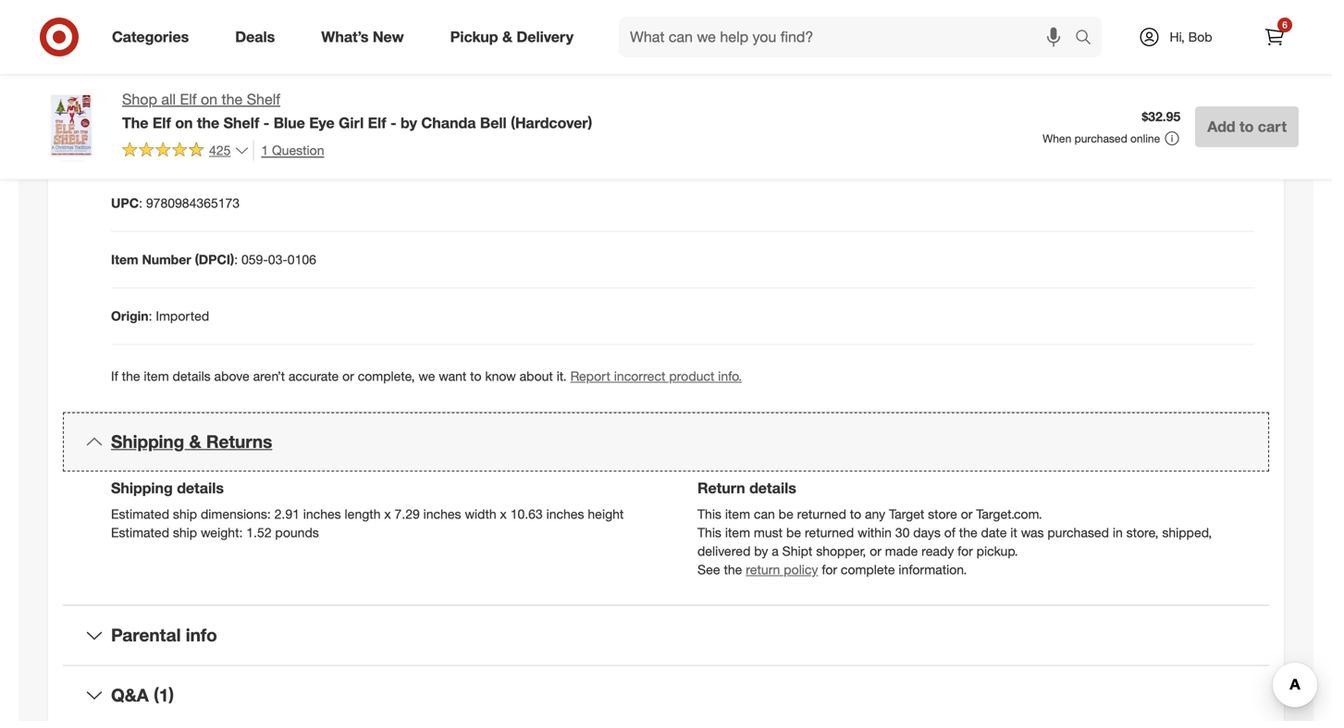 Task type: locate. For each thing, give the bounding box(es) containing it.
on left 28,
[[201, 90, 218, 108]]

: for 79960713
[[142, 139, 145, 155]]

info.
[[718, 368, 742, 384]]

6 link
[[1255, 17, 1296, 57]]

& left returns at the left of the page
[[189, 431, 201, 452]]

:
[[181, 82, 185, 98], [142, 139, 145, 155], [139, 195, 143, 211], [234, 251, 238, 268], [149, 308, 152, 324]]

(hardcover)
[[511, 114, 593, 132]]

the down delivered
[[724, 561, 743, 578]]

2 ship from the top
[[173, 524, 197, 541]]

image of the elf on the shelf - blue eye girl elf - by chanda bell (hardcover) image
[[33, 89, 107, 163]]

- right girl
[[391, 114, 397, 132]]

know
[[485, 368, 516, 384]]

to right add
[[1240, 117, 1254, 135]]

2 horizontal spatial or
[[961, 506, 973, 522]]

shipping inside shipping details estimated ship dimensions: 2.91 inches length x 7.29 inches width x 10.63 inches height estimated ship weight: 1.52 pounds
[[111, 479, 173, 497]]

& for pickup
[[503, 28, 513, 46]]

0 vertical spatial estimated
[[111, 506, 169, 522]]

1 horizontal spatial -
[[391, 114, 397, 132]]

inches up pounds
[[303, 506, 341, 522]]

shipping down shipping & returns
[[111, 479, 173, 497]]

1 vertical spatial ship
[[173, 524, 197, 541]]

: left 9780984365173
[[139, 195, 143, 211]]

1 this from the top
[[698, 506, 722, 522]]

1 ship from the top
[[173, 506, 197, 522]]

x right width
[[500, 506, 507, 522]]

1 question link
[[253, 140, 324, 161]]

this down return
[[698, 506, 722, 522]]

report incorrect product info. button
[[571, 367, 742, 386]]

deals link
[[220, 17, 298, 57]]

0106
[[288, 251, 316, 268]]

ship left weight:
[[173, 524, 197, 541]]

2 horizontal spatial inches
[[547, 506, 584, 522]]

about
[[520, 368, 553, 384]]

purchased
[[1075, 131, 1128, 145], [1048, 524, 1110, 541]]

shipt
[[783, 543, 813, 559]]

purchased right when
[[1075, 131, 1128, 145]]

pounds
[[275, 524, 319, 541]]

to inside button
[[1240, 117, 1254, 135]]

on up 79960713
[[175, 114, 193, 132]]

: for imported
[[149, 308, 152, 324]]

this up delivered
[[698, 524, 722, 541]]

0 vertical spatial shelf
[[247, 90, 280, 108]]

shelf up 'blue'
[[247, 90, 280, 108]]

0 horizontal spatial &
[[189, 431, 201, 452]]

: for 9780984365173
[[139, 195, 143, 211]]

0 vertical spatial for
[[958, 543, 973, 559]]

1 shipping from the top
[[111, 431, 184, 452]]

origin
[[111, 308, 149, 324]]

any
[[865, 506, 886, 522]]

for
[[958, 543, 973, 559], [822, 561, 838, 578]]

0 vertical spatial this
[[698, 506, 722, 522]]

return policy link
[[746, 561, 819, 578]]

parental info button
[[63, 606, 1270, 665]]

2 vertical spatial to
[[850, 506, 862, 522]]

date
[[982, 524, 1007, 541]]

1 horizontal spatial x
[[500, 506, 507, 522]]

1 vertical spatial &
[[189, 431, 201, 452]]

2 shipping from the top
[[111, 479, 173, 497]]

shipping inside dropdown button
[[111, 431, 184, 452]]

see
[[698, 561, 721, 578]]

the right if
[[122, 368, 140, 384]]

information.
[[899, 561, 967, 578]]

1 vertical spatial shipping
[[111, 479, 173, 497]]

0 vertical spatial by
[[401, 114, 417, 132]]

1 vertical spatial on
[[175, 114, 193, 132]]

when
[[1043, 131, 1072, 145]]

pickup.
[[977, 543, 1019, 559]]

parental
[[111, 624, 181, 646]]

10.63
[[511, 506, 543, 522]]

1 horizontal spatial for
[[958, 543, 973, 559]]

by left chanda
[[401, 114, 417, 132]]

0 vertical spatial returned
[[798, 506, 847, 522]]

1 vertical spatial to
[[470, 368, 482, 384]]

28,
[[239, 82, 257, 98]]

ship left dimensions:
[[173, 506, 197, 522]]

shipping for shipping details estimated ship dimensions: 2.91 inches length x 7.29 inches width x 10.63 inches height estimated ship weight: 1.52 pounds
[[111, 479, 173, 497]]

1 horizontal spatial or
[[870, 543, 882, 559]]

shop
[[122, 90, 157, 108]]

&
[[503, 28, 513, 46], [189, 431, 201, 452]]

1 horizontal spatial inches
[[424, 506, 461, 522]]

1.52
[[246, 524, 272, 541]]

return details this item can be returned to any target store or target.com. this item must be returned within 30 days of the date it was purchased in store, shipped, delivered by a shipt shopper, or made ready for pickup. see the return policy for complete information.
[[698, 479, 1213, 578]]

: down the
[[142, 139, 145, 155]]

1 horizontal spatial by
[[755, 543, 769, 559]]

elf
[[180, 90, 197, 108], [153, 114, 171, 132], [368, 114, 387, 132]]

pickup & delivery link
[[435, 17, 597, 57]]

by left a
[[755, 543, 769, 559]]

1 horizontal spatial to
[[850, 506, 862, 522]]

what's
[[321, 28, 369, 46]]

2 vertical spatial or
[[870, 543, 882, 559]]

1 vertical spatial this
[[698, 524, 722, 541]]

inches right 10.63
[[547, 506, 584, 522]]

within
[[858, 524, 892, 541]]

1 vertical spatial shelf
[[224, 114, 259, 132]]

elf up tcin : 79960713
[[153, 114, 171, 132]]

q&a (1)
[[111, 684, 174, 706]]

search
[[1067, 30, 1112, 48]]

1 x from the left
[[384, 506, 391, 522]]

item
[[144, 368, 169, 384], [725, 506, 751, 522], [725, 524, 751, 541]]

ready
[[922, 543, 954, 559]]

shipping down if
[[111, 431, 184, 452]]

return
[[746, 561, 781, 578]]

returned
[[798, 506, 847, 522], [805, 524, 854, 541]]

0 vertical spatial to
[[1240, 117, 1254, 135]]

language: english
[[111, 26, 221, 42]]

0 horizontal spatial or
[[343, 368, 354, 384]]

1 horizontal spatial &
[[503, 28, 513, 46]]

target
[[889, 506, 925, 522]]

0 horizontal spatial on
[[175, 114, 193, 132]]

purchased inside return details this item can be returned to any target store or target.com. this item must be returned within 30 days of the date it was purchased in store, shipped, delivered by a shipt shopper, or made ready for pickup. see the return policy for complete information.
[[1048, 524, 1110, 541]]

elf right the all
[[180, 90, 197, 108]]

& right pickup
[[503, 28, 513, 46]]

item
[[111, 251, 138, 268]]

0 vertical spatial ship
[[173, 506, 197, 522]]

estimated left weight:
[[111, 524, 169, 541]]

details inside shipping details estimated ship dimensions: 2.91 inches length x 7.29 inches width x 10.63 inches height estimated ship weight: 1.52 pounds
[[177, 479, 224, 497]]

& inside the shipping & returns dropdown button
[[189, 431, 201, 452]]

q&a (1) button
[[63, 666, 1270, 721]]

shelf
[[247, 90, 280, 108], [224, 114, 259, 132]]

1 vertical spatial for
[[822, 561, 838, 578]]

to right want
[[470, 368, 482, 384]]

0 vertical spatial be
[[779, 506, 794, 522]]

for right ready
[[958, 543, 973, 559]]

be right "can"
[[779, 506, 794, 522]]

details up "can"
[[750, 479, 797, 497]]

inches right 7.29
[[424, 506, 461, 522]]

: left imported in the left top of the page
[[149, 308, 152, 324]]

delivered
[[698, 543, 751, 559]]

the left 2023
[[222, 90, 243, 108]]

0 horizontal spatial x
[[384, 506, 391, 522]]

pickup & delivery
[[450, 28, 574, 46]]

1 vertical spatial by
[[755, 543, 769, 559]]

shipping & returns
[[111, 431, 272, 452]]

2 inches from the left
[[424, 506, 461, 522]]

complete,
[[358, 368, 415, 384]]

info
[[186, 624, 217, 646]]

item up delivered
[[725, 524, 751, 541]]

by inside return details this item can be returned to any target store or target.com. this item must be returned within 30 days of the date it was purchased in store, shipped, delivered by a shipt shopper, or made ready for pickup. see the return policy for complete information.
[[755, 543, 769, 559]]

or right accurate
[[343, 368, 354, 384]]

to
[[1240, 117, 1254, 135], [470, 368, 482, 384], [850, 506, 862, 522]]

x left 7.29
[[384, 506, 391, 522]]

item left "can"
[[725, 506, 751, 522]]

0 vertical spatial shipping
[[111, 431, 184, 452]]

1 estimated from the top
[[111, 506, 169, 522]]

purchased left in
[[1048, 524, 1110, 541]]

estimated down shipping & returns
[[111, 506, 169, 522]]

a
[[772, 543, 779, 559]]

details
[[173, 368, 211, 384], [177, 479, 224, 497], [750, 479, 797, 497]]

or right the store
[[961, 506, 973, 522]]

1 question
[[261, 142, 324, 158]]

inches
[[303, 506, 341, 522], [424, 506, 461, 522], [547, 506, 584, 522]]

0 horizontal spatial for
[[822, 561, 838, 578]]

30
[[896, 524, 910, 541]]

details inside return details this item can be returned to any target store or target.com. this item must be returned within 30 days of the date it was purchased in store, shipped, delivered by a shipt shopper, or made ready for pickup. see the return policy for complete information.
[[750, 479, 797, 497]]

estimated
[[111, 506, 169, 522], [111, 524, 169, 541]]

0 horizontal spatial -
[[264, 114, 270, 132]]

1 vertical spatial estimated
[[111, 524, 169, 541]]

girl
[[339, 114, 364, 132]]

- left 'blue'
[[264, 114, 270, 132]]

0 horizontal spatial by
[[401, 114, 417, 132]]

for down shopper,
[[822, 561, 838, 578]]

item right if
[[144, 368, 169, 384]]

elf right girl
[[368, 114, 387, 132]]

3 inches from the left
[[547, 506, 584, 522]]

details up dimensions:
[[177, 479, 224, 497]]

the right of
[[960, 524, 978, 541]]

ship
[[173, 506, 197, 522], [173, 524, 197, 541]]

number
[[142, 251, 191, 268]]

2 horizontal spatial to
[[1240, 117, 1254, 135]]

shelf down 28,
[[224, 114, 259, 132]]

2023
[[261, 82, 290, 98]]

pickup
[[450, 28, 498, 46]]

x
[[384, 506, 391, 522], [500, 506, 507, 522]]

1 vertical spatial purchased
[[1048, 524, 1110, 541]]

tcin
[[111, 139, 142, 155]]

0 vertical spatial or
[[343, 368, 354, 384]]

or down within
[[870, 543, 882, 559]]

0 vertical spatial &
[[503, 28, 513, 46]]

returns
[[206, 431, 272, 452]]

shop all elf on the shelf the elf on the shelf - blue eye girl elf - by chanda bell (hardcover)
[[122, 90, 593, 132]]

parental info
[[111, 624, 217, 646]]

be up shipt
[[787, 524, 802, 541]]

0 horizontal spatial inches
[[303, 506, 341, 522]]

: right the all
[[181, 82, 185, 98]]

delivery
[[517, 28, 574, 46]]

1 horizontal spatial elf
[[180, 90, 197, 108]]

the
[[122, 114, 149, 132]]

0 vertical spatial on
[[201, 90, 218, 108]]

to left the any
[[850, 506, 862, 522]]

& inside pickup & delivery link
[[503, 28, 513, 46]]

above
[[214, 368, 250, 384]]



Task type: describe. For each thing, give the bounding box(es) containing it.
059-
[[242, 251, 268, 268]]

79960713
[[149, 139, 206, 155]]

0 horizontal spatial to
[[470, 368, 482, 384]]

categories link
[[96, 17, 212, 57]]

report
[[571, 368, 611, 384]]

what's new link
[[306, 17, 427, 57]]

height
[[588, 506, 624, 522]]

question
[[272, 142, 324, 158]]

chanda
[[422, 114, 476, 132]]

1 vertical spatial or
[[961, 506, 973, 522]]

bob
[[1189, 29, 1213, 45]]

complete
[[841, 561, 896, 578]]

street date : october 28, 2023
[[111, 82, 290, 98]]

add
[[1208, 117, 1236, 135]]

origin : imported
[[111, 308, 209, 324]]

details for shipping
[[177, 479, 224, 497]]

if
[[111, 368, 118, 384]]

2 horizontal spatial elf
[[368, 114, 387, 132]]

imported
[[156, 308, 209, 324]]

return
[[698, 479, 746, 497]]

1 vertical spatial returned
[[805, 524, 854, 541]]

2.91
[[275, 506, 300, 522]]

1
[[261, 142, 269, 158]]

eye
[[309, 114, 335, 132]]

9780984365173
[[146, 195, 240, 211]]

by inside shop all elf on the shelf the elf on the shelf - blue eye girl elf - by chanda bell (hardcover)
[[401, 114, 417, 132]]

can
[[754, 506, 775, 522]]

target.com.
[[977, 506, 1043, 522]]

store
[[928, 506, 958, 522]]

add to cart
[[1208, 117, 1287, 135]]

bell
[[480, 114, 507, 132]]

1 - from the left
[[264, 114, 270, 132]]

2 - from the left
[[391, 114, 397, 132]]

0 vertical spatial purchased
[[1075, 131, 1128, 145]]

details left "above"
[[173, 368, 211, 384]]

tcin : 79960713
[[111, 139, 206, 155]]

product
[[669, 368, 715, 384]]

aren't
[[253, 368, 285, 384]]

was
[[1022, 524, 1044, 541]]

What can we help you find? suggestions appear below search field
[[619, 17, 1080, 57]]

shipping details estimated ship dimensions: 2.91 inches length x 7.29 inches width x 10.63 inches height estimated ship weight: 1.52 pounds
[[111, 479, 624, 541]]

& for shipping
[[189, 431, 201, 452]]

it.
[[557, 368, 567, 384]]

hi,
[[1170, 29, 1185, 45]]

add to cart button
[[1196, 106, 1299, 147]]

to inside return details this item can be returned to any target store or target.com. this item must be returned within 30 days of the date it was purchased in store, shipped, delivered by a shipt shopper, or made ready for pickup. see the return policy for complete information.
[[850, 506, 862, 522]]

weight:
[[201, 524, 243, 541]]

search button
[[1067, 17, 1112, 61]]

1 horizontal spatial on
[[201, 90, 218, 108]]

425 link
[[122, 140, 249, 162]]

dimensions:
[[201, 506, 271, 522]]

width
[[465, 506, 497, 522]]

425
[[209, 142, 231, 158]]

1 vertical spatial be
[[787, 524, 802, 541]]

details for return
[[750, 479, 797, 497]]

days
[[914, 524, 941, 541]]

(1)
[[154, 684, 174, 706]]

categories
[[112, 28, 189, 46]]

street
[[111, 82, 148, 98]]

hi, bob
[[1170, 29, 1213, 45]]

online
[[1131, 131, 1161, 145]]

2 estimated from the top
[[111, 524, 169, 541]]

deals
[[235, 28, 275, 46]]

of
[[945, 524, 956, 541]]

$32.95
[[1142, 108, 1181, 124]]

made
[[886, 543, 918, 559]]

the up 425
[[197, 114, 220, 132]]

2 this from the top
[[698, 524, 722, 541]]

if the item details above aren't accurate or complete, we want to know about it. report incorrect product info.
[[111, 368, 742, 384]]

6
[[1283, 19, 1288, 31]]

all
[[161, 90, 176, 108]]

must
[[754, 524, 783, 541]]

: left 059-
[[234, 251, 238, 268]]

upc : 9780984365173
[[111, 195, 240, 211]]

03-
[[268, 251, 288, 268]]

1 vertical spatial item
[[725, 506, 751, 522]]

q&a
[[111, 684, 149, 706]]

what's new
[[321, 28, 404, 46]]

date
[[152, 82, 181, 98]]

7.29
[[395, 506, 420, 522]]

in
[[1113, 524, 1123, 541]]

2 vertical spatial item
[[725, 524, 751, 541]]

when purchased online
[[1043, 131, 1161, 145]]

blue
[[274, 114, 305, 132]]

0 vertical spatial item
[[144, 368, 169, 384]]

october
[[188, 82, 236, 98]]

0 horizontal spatial elf
[[153, 114, 171, 132]]

shipped,
[[1163, 524, 1213, 541]]

store,
[[1127, 524, 1159, 541]]

new
[[373, 28, 404, 46]]

accurate
[[289, 368, 339, 384]]

cart
[[1259, 117, 1287, 135]]

shipping for shipping & returns
[[111, 431, 184, 452]]

it
[[1011, 524, 1018, 541]]

2 x from the left
[[500, 506, 507, 522]]

1 inches from the left
[[303, 506, 341, 522]]

want
[[439, 368, 467, 384]]



Task type: vqa. For each thing, say whether or not it's contained in the screenshot.
quick access to siri by saying "hey siri"¹
no



